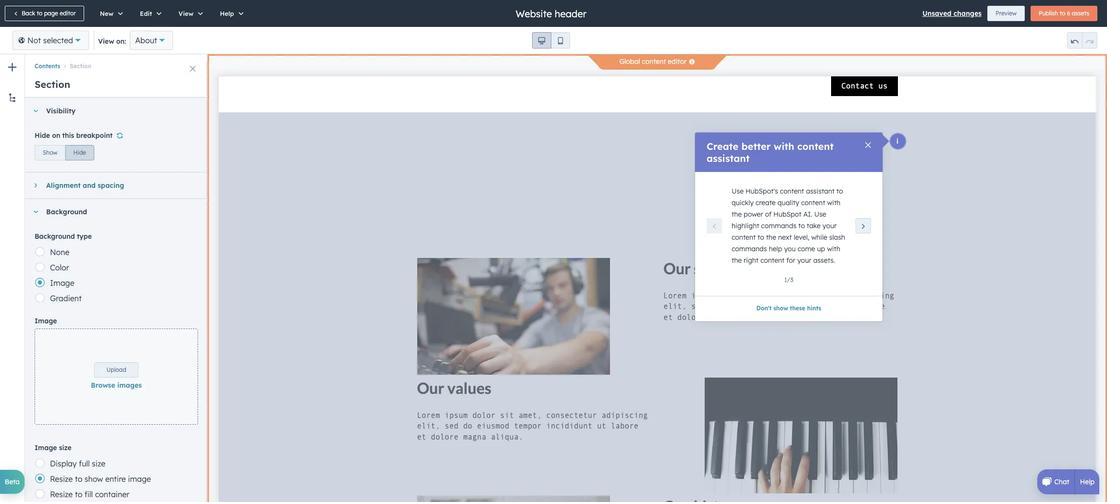 Task type: describe. For each thing, give the bounding box(es) containing it.
display full size
[[50, 459, 105, 469]]

view for view
[[179, 10, 193, 17]]

alignment and spacing button
[[25, 173, 198, 199]]

resize for resize to show entire image
[[50, 475, 73, 484]]

container
[[95, 490, 129, 500]]

hide button
[[65, 145, 94, 161]]

image
[[128, 475, 151, 484]]

selected
[[43, 36, 73, 45]]

fill
[[85, 490, 93, 500]]

entire
[[105, 475, 126, 484]]

browse
[[91, 381, 115, 390]]

upload button
[[94, 362, 138, 378]]

1 horizontal spatial help
[[1080, 478, 1095, 487]]

about
[[135, 36, 157, 45]]

back to page editor
[[22, 10, 76, 17]]

display
[[50, 459, 77, 469]]

back to page editor button
[[5, 6, 84, 21]]

background button
[[25, 199, 198, 225]]

hide for hide on this breakpoint
[[35, 131, 50, 140]]

gradient
[[50, 294, 82, 303]]

preview
[[996, 10, 1017, 17]]

unsaved changes
[[923, 9, 982, 18]]

view for view on:
[[98, 37, 114, 46]]

publish to 6 assets
[[1039, 10, 1089, 17]]

1 vertical spatial section
[[35, 78, 70, 90]]

resize to show entire image
[[50, 475, 151, 484]]

on
[[52, 131, 60, 140]]

show
[[85, 475, 103, 484]]

background type
[[35, 232, 92, 241]]

website header
[[516, 7, 587, 19]]

publish
[[1039, 10, 1058, 17]]

to for 6
[[1060, 10, 1065, 17]]

new button
[[90, 0, 130, 27]]

to for page
[[37, 10, 42, 17]]

1 horizontal spatial editor
[[668, 57, 687, 66]]

page
[[44, 10, 58, 17]]

to for fill
[[75, 490, 82, 500]]

show button
[[35, 145, 66, 161]]

not selected button
[[12, 31, 89, 50]]

none
[[50, 248, 69, 257]]

alignment
[[46, 181, 81, 190]]

website
[[516, 7, 552, 19]]

navigation containing contents
[[25, 54, 208, 72]]

to for show
[[75, 475, 82, 484]]

spacing
[[98, 181, 124, 190]]

1 vertical spatial image
[[35, 317, 57, 325]]

group containing publish to
[[1031, 6, 1098, 21]]

editor inside back to page editor button
[[60, 10, 76, 17]]

close image
[[190, 66, 196, 72]]

new
[[100, 10, 113, 17]]



Task type: vqa. For each thing, say whether or not it's contained in the screenshot.
Resize to the top
yes



Task type: locate. For each thing, give the bounding box(es) containing it.
1 vertical spatial caret image
[[34, 183, 37, 188]]

section right "contents"
[[70, 63, 91, 70]]

not
[[27, 36, 41, 45]]

1 resize from the top
[[50, 475, 73, 484]]

image up display
[[35, 444, 57, 452]]

editor right "page"
[[60, 10, 76, 17]]

1 vertical spatial editor
[[668, 57, 687, 66]]

hide inside button
[[73, 149, 86, 156]]

on:
[[116, 37, 126, 46]]

help inside button
[[220, 10, 234, 17]]

not selected
[[27, 36, 73, 45]]

resize down display
[[50, 475, 73, 484]]

to inside button
[[37, 10, 42, 17]]

to left show
[[75, 475, 82, 484]]

background for background type
[[35, 232, 75, 241]]

help right the chat
[[1080, 478, 1095, 487]]

0 horizontal spatial editor
[[60, 10, 76, 17]]

0 vertical spatial resize
[[50, 475, 73, 484]]

images
[[117, 381, 142, 390]]

0 horizontal spatial help
[[220, 10, 234, 17]]

contents
[[35, 63, 60, 70]]

view inside view button
[[179, 10, 193, 17]]

view on:
[[98, 37, 126, 46]]

edit button
[[130, 0, 168, 27]]

0 vertical spatial help
[[220, 10, 234, 17]]

to left fill
[[75, 490, 82, 500]]

to inside group
[[1060, 10, 1065, 17]]

0 vertical spatial hide
[[35, 131, 50, 140]]

to right back
[[37, 10, 42, 17]]

visibility button
[[25, 98, 198, 124]]

section
[[70, 63, 91, 70], [35, 78, 70, 90]]

group
[[1031, 6, 1098, 21], [532, 32, 570, 49], [1067, 32, 1098, 49], [35, 143, 94, 161]]

this
[[62, 131, 74, 140]]

caret image up caret icon
[[34, 183, 37, 188]]

breakpoint
[[76, 131, 113, 140]]

0 horizontal spatial size
[[59, 444, 72, 452]]

beta
[[5, 478, 20, 487]]

image
[[50, 278, 74, 288], [35, 317, 57, 325], [35, 444, 57, 452]]

resize
[[50, 475, 73, 484], [50, 490, 73, 500]]

color
[[50, 263, 69, 273]]

section down contents 'button'
[[35, 78, 70, 90]]

0 vertical spatial background
[[46, 208, 87, 216]]

1 vertical spatial help
[[1080, 478, 1095, 487]]

about button
[[130, 31, 173, 50]]

section button
[[60, 63, 91, 70]]

resize to fill container
[[50, 490, 129, 500]]

unsaved changes button
[[923, 8, 982, 19], [923, 8, 982, 19]]

chat
[[1054, 478, 1070, 487]]

1 vertical spatial resize
[[50, 490, 73, 500]]

hide on this breakpoint
[[35, 131, 113, 140]]

help button
[[210, 0, 250, 27]]

preview button
[[988, 6, 1025, 21]]

browse images
[[91, 381, 142, 390]]

global
[[620, 57, 640, 66]]

and
[[83, 181, 96, 190]]

size up display
[[59, 444, 72, 452]]

beta button
[[0, 470, 25, 494]]

image down gradient
[[35, 317, 57, 325]]

changes
[[954, 9, 982, 18]]

0 vertical spatial image
[[50, 278, 74, 288]]

editor right 'content'
[[668, 57, 687, 66]]

alignment and spacing
[[46, 181, 124, 190]]

0 horizontal spatial hide
[[35, 131, 50, 140]]

2 resize from the top
[[50, 490, 73, 500]]

to left the 6
[[1060, 10, 1065, 17]]

editor
[[60, 10, 76, 17], [668, 57, 687, 66]]

unsaved
[[923, 9, 952, 18]]

size right "full" at the bottom left of the page
[[92, 459, 105, 469]]

back
[[22, 10, 35, 17]]

0 vertical spatial editor
[[60, 10, 76, 17]]

view button
[[168, 0, 210, 27]]

hide for hide
[[73, 149, 86, 156]]

global content editor
[[620, 57, 687, 66]]

type
[[77, 232, 92, 241]]

view right edit "button"
[[179, 10, 193, 17]]

edit
[[140, 10, 152, 17]]

1 horizontal spatial size
[[92, 459, 105, 469]]

help right view button
[[220, 10, 234, 17]]

background up background type
[[46, 208, 87, 216]]

contents button
[[35, 63, 60, 70]]

0 vertical spatial view
[[179, 10, 193, 17]]

caret image inside visibility "dropdown button"
[[33, 110, 38, 112]]

hide down hide on this breakpoint
[[73, 149, 86, 156]]

caret image
[[33, 110, 38, 112], [34, 183, 37, 188]]

1 horizontal spatial view
[[179, 10, 193, 17]]

caret image
[[33, 211, 38, 213]]

0 vertical spatial section
[[70, 63, 91, 70]]

resize left fill
[[50, 490, 73, 500]]

image size
[[35, 444, 72, 452]]

header
[[555, 7, 587, 19]]

caret image left visibility
[[33, 110, 38, 112]]

size
[[59, 444, 72, 452], [92, 459, 105, 469]]

hide left on
[[35, 131, 50, 140]]

6
[[1067, 10, 1070, 17]]

0 vertical spatial size
[[59, 444, 72, 452]]

assets
[[1072, 10, 1089, 17]]

resize for resize to fill container
[[50, 490, 73, 500]]

content
[[642, 57, 666, 66]]

0 vertical spatial caret image
[[33, 110, 38, 112]]

background inside dropdown button
[[46, 208, 87, 216]]

upload
[[106, 366, 126, 374]]

navigation
[[25, 54, 208, 72]]

browse images button
[[91, 380, 142, 391]]

background up none
[[35, 232, 75, 241]]

caret image inside alignment and spacing dropdown button
[[34, 183, 37, 188]]

0 horizontal spatial view
[[98, 37, 114, 46]]

caret image for visibility
[[33, 110, 38, 112]]

background for background
[[46, 208, 87, 216]]

2 vertical spatial image
[[35, 444, 57, 452]]

group containing show
[[35, 143, 94, 161]]

to
[[37, 10, 42, 17], [1060, 10, 1065, 17], [75, 475, 82, 484], [75, 490, 82, 500]]

1 vertical spatial hide
[[73, 149, 86, 156]]

show
[[43, 149, 57, 156]]

view
[[179, 10, 193, 17], [98, 37, 114, 46]]

help
[[220, 10, 234, 17], [1080, 478, 1095, 487]]

full
[[79, 459, 90, 469]]

1 horizontal spatial hide
[[73, 149, 86, 156]]

1 vertical spatial background
[[35, 232, 75, 241]]

background
[[46, 208, 87, 216], [35, 232, 75, 241]]

image size element
[[35, 456, 198, 502]]

image down color at bottom
[[50, 278, 74, 288]]

1 vertical spatial size
[[92, 459, 105, 469]]

view left on:
[[98, 37, 114, 46]]

caret image for alignment and spacing
[[34, 183, 37, 188]]

1 vertical spatial view
[[98, 37, 114, 46]]

hide
[[35, 131, 50, 140], [73, 149, 86, 156]]

visibility
[[46, 107, 76, 115]]



